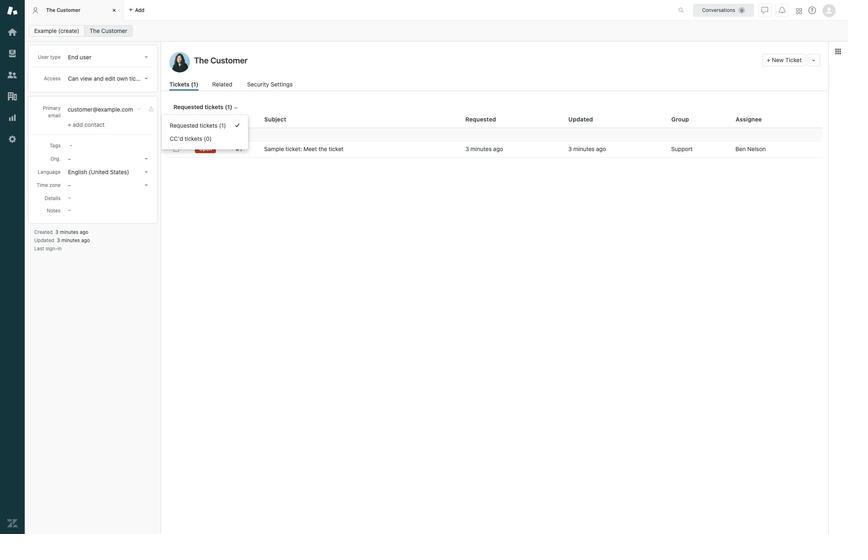 Task type: describe. For each thing, give the bounding box(es) containing it.
grid containing ticket status
[[161, 111, 828, 534]]

the
[[319, 145, 327, 152]]

views image
[[7, 48, 18, 59]]

own
[[117, 75, 128, 82]]

tickets (1) link
[[169, 80, 198, 91]]

tickets
[[169, 81, 190, 88]]

meet
[[304, 145, 317, 152]]

0 vertical spatial requested tickets (1)
[[173, 103, 232, 110]]

end
[[68, 54, 78, 61]]

can
[[68, 75, 78, 82]]

close image
[[110, 6, 118, 14]]

nelson
[[747, 145, 766, 152]]

ticket inside "button"
[[785, 56, 802, 63]]

- field
[[66, 141, 151, 150]]

security
[[247, 81, 269, 88]]

reporting image
[[7, 113, 18, 123]]

get started image
[[7, 27, 18, 38]]

add inside add popup button
[[135, 7, 144, 13]]

time zone
[[37, 182, 61, 188]]

get help image
[[809, 7, 816, 14]]

english
[[68, 169, 87, 176]]

+ for + new ticket
[[767, 56, 770, 63]]

org.
[[50, 156, 61, 162]]

edit
[[105, 75, 115, 82]]

arrow down image for access
[[145, 78, 148, 80]]

conversations button
[[693, 4, 754, 17]]

last
[[34, 246, 44, 252]]

example (create)
[[34, 27, 79, 34]]

group
[[671, 116, 689, 123]]

in
[[58, 246, 62, 252]]

created
[[34, 229, 53, 235]]

can view and edit own tickets only
[[68, 75, 160, 82]]

organizations image
[[7, 91, 18, 102]]

user type
[[38, 54, 61, 60]]

requested tickets (1) link
[[162, 119, 248, 132]]

customer inside secondary element
[[101, 27, 127, 34]]

1 horizontal spatial open
[[214, 131, 227, 137]]

ticket
[[329, 145, 343, 152]]

security settings link
[[247, 80, 295, 91]]

conversations
[[702, 7, 735, 13]]

(create)
[[58, 27, 79, 34]]

1 vertical spatial requested tickets (1)
[[170, 122, 226, 129]]

customer@example.com
[[68, 106, 133, 113]]

ticket status
[[194, 116, 231, 123]]

states)
[[110, 169, 129, 176]]

apps image
[[835, 48, 841, 55]]

cc'd tickets (0) link
[[162, 132, 248, 145]]

primary
[[43, 105, 61, 111]]

sample
[[264, 145, 284, 152]]

zendesk products image
[[796, 8, 802, 14]]

user
[[80, 54, 91, 61]]

1 vertical spatial add
[[73, 121, 83, 128]]

2 vertical spatial (1)
[[219, 122, 226, 129]]

related
[[212, 81, 232, 88]]

new
[[772, 56, 784, 63]]

+ new ticket button
[[762, 54, 806, 66]]

created 3 minutes ago updated 3 minutes ago last sign-in
[[34, 229, 90, 252]]

primary email
[[43, 105, 61, 119]]

related link
[[212, 80, 233, 91]]

english (united states) button
[[66, 166, 151, 178]]

#1
[[236, 145, 242, 152]]

time
[[37, 182, 48, 188]]

example (create) button
[[29, 25, 85, 37]]

2 3 minutes ago from the left
[[568, 145, 606, 152]]

ben
[[736, 145, 746, 152]]

tickets inside button
[[129, 75, 147, 82]]

sample ticket: meet the ticket
[[264, 145, 343, 152]]

language
[[38, 169, 61, 175]]

end user
[[68, 54, 91, 61]]

ticket:
[[286, 145, 302, 152]]

+ new ticket
[[767, 56, 802, 63]]



Task type: locate. For each thing, give the bounding box(es) containing it.
add
[[135, 7, 144, 13], [73, 121, 83, 128]]

arrow down image for time zone
[[145, 185, 148, 186]]

+ left new
[[767, 56, 770, 63]]

zendesk support image
[[7, 5, 18, 16]]

english (united states)
[[68, 169, 129, 176]]

+ add contact
[[68, 121, 105, 128]]

customer up (create)
[[57, 7, 80, 13]]

status category : open
[[173, 131, 227, 137]]

cc'd tickets (0)
[[170, 135, 212, 142]]

- for org.
[[68, 155, 71, 162]]

details
[[45, 195, 61, 202]]

0 vertical spatial the
[[46, 7, 55, 13]]

arrow down image
[[145, 171, 148, 173]]

subject
[[264, 116, 286, 123]]

0 vertical spatial -
[[68, 155, 71, 162]]

button displays agent's chat status as invisible. image
[[762, 7, 768, 13]]

customer inside tab
[[57, 7, 80, 13]]

category
[[190, 131, 211, 137]]

arrow down image
[[145, 56, 148, 58], [145, 78, 148, 80], [145, 158, 148, 160], [145, 185, 148, 186]]

customers image
[[7, 70, 18, 80]]

(0)
[[204, 135, 212, 142]]

arrow down image for org.
[[145, 158, 148, 160]]

2 - from the top
[[68, 182, 71, 189]]

3 minutes ago
[[465, 145, 503, 152], [568, 145, 606, 152]]

-
[[68, 155, 71, 162], [68, 182, 71, 189]]

1 vertical spatial -
[[68, 182, 71, 189]]

the
[[46, 7, 55, 13], [90, 27, 100, 34]]

3 arrow down image from the top
[[145, 158, 148, 160]]

the inside tab
[[46, 7, 55, 13]]

1 horizontal spatial 3 minutes ago
[[568, 145, 606, 152]]

1 horizontal spatial add
[[135, 7, 144, 13]]

- right the org.
[[68, 155, 71, 162]]

0 horizontal spatial the customer
[[46, 7, 80, 13]]

the right (create)
[[90, 27, 100, 34]]

0 vertical spatial add
[[135, 7, 144, 13]]

- right zone
[[68, 182, 71, 189]]

notifications image
[[779, 7, 785, 13]]

+ for + add contact
[[68, 121, 71, 128]]

0 vertical spatial customer
[[57, 7, 80, 13]]

(united
[[89, 169, 108, 176]]

:
[[211, 131, 213, 137]]

1 arrow down image from the top
[[145, 56, 148, 58]]

2 arrow down image from the top
[[145, 78, 148, 80]]

arrow down image left only
[[145, 78, 148, 80]]

sample ticket: meet the ticket link
[[264, 145, 343, 153]]

tickets
[[129, 75, 147, 82], [205, 103, 223, 110], [200, 122, 217, 129], [185, 135, 202, 142]]

0 horizontal spatial ticket
[[194, 116, 211, 123]]

contact
[[84, 121, 105, 128]]

zone
[[49, 182, 61, 188]]

arrow down image inside can view and edit own tickets only button
[[145, 78, 148, 80]]

and
[[94, 75, 104, 82]]

add left contact
[[73, 121, 83, 128]]

1 vertical spatial the
[[90, 27, 100, 34]]

ticket right new
[[785, 56, 802, 63]]

1 vertical spatial ticket
[[194, 116, 211, 123]]

0 vertical spatial updated
[[568, 116, 593, 123]]

1 horizontal spatial the customer
[[90, 27, 127, 34]]

arrow down image inside end user "button"
[[145, 56, 148, 58]]

- button for time zone
[[66, 180, 151, 191]]

1 vertical spatial +
[[68, 121, 71, 128]]

2 - button from the top
[[66, 180, 151, 191]]

arrow down image up arrow down image
[[145, 158, 148, 160]]

0 vertical spatial +
[[767, 56, 770, 63]]

sign-
[[45, 246, 58, 252]]

end user button
[[66, 52, 151, 63]]

arrow down image for user type
[[145, 56, 148, 58]]

0 horizontal spatial the
[[46, 7, 55, 13]]

the customer
[[46, 7, 80, 13], [90, 27, 127, 34]]

open down cc'd tickets (0) link
[[199, 146, 212, 152]]

+ left contact
[[68, 121, 71, 128]]

+
[[767, 56, 770, 63], [68, 121, 71, 128]]

ben nelson
[[736, 145, 766, 152]]

1 horizontal spatial customer
[[101, 27, 127, 34]]

ticket
[[785, 56, 802, 63], [194, 116, 211, 123]]

ago
[[493, 145, 503, 152], [596, 145, 606, 152], [80, 229, 88, 235], [81, 237, 90, 244]]

+ inside "button"
[[767, 56, 770, 63]]

security settings
[[247, 81, 293, 88]]

arrow down image down arrow down image
[[145, 185, 148, 186]]

customer
[[57, 7, 80, 13], [101, 27, 127, 34]]

1 vertical spatial (1)
[[225, 103, 232, 110]]

open right :
[[214, 131, 227, 137]]

minutes
[[471, 145, 492, 152], [573, 145, 595, 152], [60, 229, 78, 235], [61, 237, 80, 244]]

- button for org.
[[66, 153, 151, 165]]

the up example
[[46, 7, 55, 13]]

0 vertical spatial ticket
[[785, 56, 802, 63]]

0 horizontal spatial 3 minutes ago
[[465, 145, 503, 152]]

- button down english (united states) button
[[66, 180, 151, 191]]

1 horizontal spatial updated
[[568, 116, 593, 123]]

0 vertical spatial the customer
[[46, 7, 80, 13]]

add button
[[124, 0, 149, 20]]

the inside secondary element
[[90, 27, 100, 34]]

ticket up category
[[194, 116, 211, 123]]

main element
[[0, 0, 25, 534]]

1 3 minutes ago from the left
[[465, 145, 503, 152]]

1 vertical spatial - button
[[66, 180, 151, 191]]

type
[[50, 54, 61, 60]]

1 vertical spatial the customer
[[90, 27, 127, 34]]

support
[[671, 145, 693, 152]]

(1)
[[191, 81, 198, 88], [225, 103, 232, 110], [219, 122, 226, 129]]

1 horizontal spatial +
[[767, 56, 770, 63]]

open
[[214, 131, 227, 137], [199, 146, 212, 152]]

the customer tab
[[25, 0, 124, 21]]

requested tickets (1) up status category : open
[[170, 122, 226, 129]]

add right the close icon at the left
[[135, 7, 144, 13]]

assignee
[[736, 116, 762, 123]]

- button
[[66, 153, 151, 165], [66, 180, 151, 191]]

email
[[48, 113, 61, 119]]

3
[[465, 145, 469, 152], [568, 145, 572, 152], [55, 229, 58, 235], [57, 237, 60, 244]]

updated inside created 3 minutes ago updated 3 minutes ago last sign-in
[[34, 237, 54, 244]]

1 vertical spatial customer
[[101, 27, 127, 34]]

the customer link
[[84, 25, 133, 37]]

4 arrow down image from the top
[[145, 185, 148, 186]]

view
[[80, 75, 92, 82]]

1 - button from the top
[[66, 153, 151, 165]]

0 vertical spatial open
[[214, 131, 227, 137]]

zendesk image
[[7, 518, 18, 529]]

None checkbox
[[173, 146, 179, 152]]

tags
[[50, 143, 61, 149]]

1 vertical spatial updated
[[34, 237, 54, 244]]

0 horizontal spatial +
[[68, 121, 71, 128]]

arrow down image up can view and edit own tickets only
[[145, 56, 148, 58]]

- for time zone
[[68, 182, 71, 189]]

0 vertical spatial (1)
[[191, 81, 198, 88]]

the customer inside tab
[[46, 7, 80, 13]]

customer down the close icon at the left
[[101, 27, 127, 34]]

access
[[44, 75, 61, 82]]

0 horizontal spatial add
[[73, 121, 83, 128]]

the customer down the close icon at the left
[[90, 27, 127, 34]]

status
[[173, 131, 188, 137]]

updated
[[568, 116, 593, 123], [34, 237, 54, 244]]

grid
[[161, 111, 828, 534]]

1 horizontal spatial the
[[90, 27, 100, 34]]

example
[[34, 27, 57, 34]]

0 vertical spatial - button
[[66, 153, 151, 165]]

tickets (1)
[[169, 81, 198, 88]]

the customer up (create)
[[46, 7, 80, 13]]

requested tickets (1) up the ticket status
[[173, 103, 232, 110]]

admin image
[[7, 134, 18, 145]]

requested
[[173, 103, 203, 110], [465, 116, 496, 123], [170, 122, 198, 129]]

1 horizontal spatial ticket
[[785, 56, 802, 63]]

tabs tab list
[[25, 0, 670, 21]]

- button up english (united states) button
[[66, 153, 151, 165]]

only
[[149, 75, 160, 82]]

the customer inside secondary element
[[90, 27, 127, 34]]

0 horizontal spatial updated
[[34, 237, 54, 244]]

0 horizontal spatial customer
[[57, 7, 80, 13]]

secondary element
[[25, 23, 848, 39]]

notes
[[47, 208, 61, 214]]

requested tickets (1)
[[173, 103, 232, 110], [170, 122, 226, 129]]

settings
[[271, 81, 293, 88]]

cc'd
[[170, 135, 183, 142]]

0 horizontal spatial open
[[199, 146, 212, 152]]

user
[[38, 54, 49, 60]]

1 vertical spatial open
[[199, 146, 212, 152]]

status
[[213, 116, 231, 123]]

None text field
[[192, 54, 759, 66]]

1 - from the top
[[68, 155, 71, 162]]

can view and edit own tickets only button
[[66, 73, 160, 84]]



Task type: vqa. For each thing, say whether or not it's contained in the screenshot.
incident corresponding to Incident #1
no



